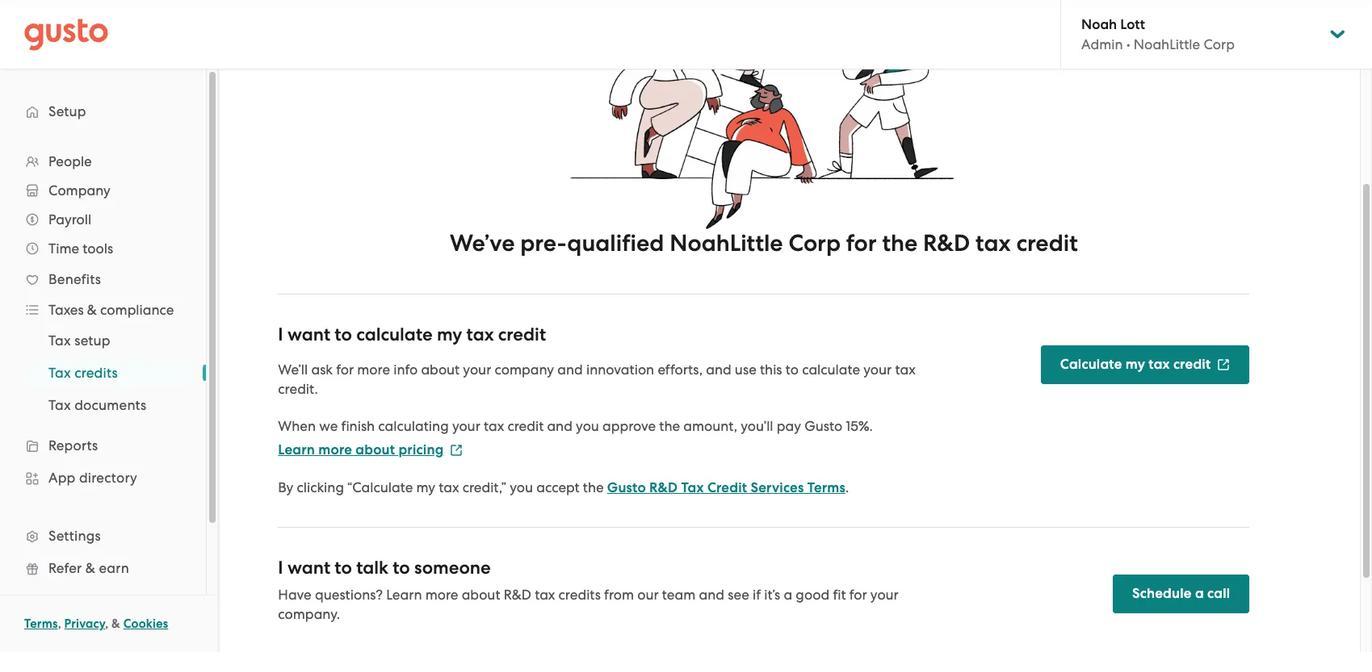Task type: locate. For each thing, give the bounding box(es) containing it.
0 vertical spatial corp
[[1204, 36, 1235, 53]]

& for compliance
[[87, 302, 97, 318]]

people button
[[16, 147, 190, 176]]

1 vertical spatial corp
[[789, 230, 841, 258]]

1 horizontal spatial learn
[[386, 587, 422, 604]]

0 horizontal spatial noahlittle
[[670, 230, 783, 258]]

2 want from the top
[[288, 558, 330, 579]]

0 vertical spatial calculate
[[356, 324, 433, 346]]

0 horizontal spatial gusto
[[607, 480, 646, 497]]

credit
[[1017, 230, 1078, 258], [498, 324, 546, 346], [1174, 356, 1211, 373], [508, 419, 544, 435]]

you left the accept
[[510, 480, 533, 496]]

0 horizontal spatial the
[[583, 480, 604, 496]]

i inside i want to talk to someone have questions? learn more about r&d tax credits from our team and see if it's a good fit for your company.
[[278, 558, 283, 579]]

1 vertical spatial for
[[336, 362, 354, 378]]

2 vertical spatial &
[[112, 617, 120, 632]]

calculate right this
[[802, 362, 861, 378]]

tax down "tax setup"
[[48, 365, 71, 381]]

fit
[[833, 587, 846, 604]]

a inside i want to talk to someone have questions? learn more about r&d tax credits from our team and see if it's a good fit for your company.
[[784, 587, 793, 604]]

0 vertical spatial learn
[[278, 442, 315, 459]]

2 horizontal spatial about
[[462, 587, 500, 604]]

i up we'll at left bottom
[[278, 324, 283, 346]]

about down someone
[[462, 587, 500, 604]]

we'll ask for more info about your company and innovation efforts, and use this to calculate your tax credit.
[[278, 362, 916, 398]]

1 vertical spatial learn
[[386, 587, 422, 604]]

0 horizontal spatial learn
[[278, 442, 315, 459]]

1 vertical spatial my
[[1126, 356, 1146, 373]]

if
[[753, 587, 761, 604]]

the
[[883, 230, 918, 258], [659, 419, 680, 435], [583, 480, 604, 496]]

learn down talk
[[386, 587, 422, 604]]

0 horizontal spatial r&d
[[504, 587, 532, 604]]

1 vertical spatial the
[[659, 419, 680, 435]]

pricing
[[399, 442, 444, 459]]

clicking
[[297, 480, 344, 496]]

learn
[[278, 442, 315, 459], [386, 587, 422, 604]]

0 horizontal spatial you
[[510, 480, 533, 496]]

benefits
[[48, 271, 101, 288]]

& left earn
[[85, 561, 95, 577]]

list
[[0, 147, 206, 650], [0, 325, 206, 422]]

&
[[87, 302, 97, 318], [85, 561, 95, 577], [112, 617, 120, 632]]

your inside i want to talk to someone have questions? learn more about r&d tax credits from our team and see if it's a good fit for your company.
[[871, 587, 899, 604]]

0 vertical spatial i
[[278, 324, 283, 346]]

2 horizontal spatial r&d
[[923, 230, 970, 258]]

settings
[[48, 528, 101, 545]]

want inside i want to talk to someone have questions? learn more about r&d tax credits from our team and see if it's a good fit for your company.
[[288, 558, 330, 579]]

& inside dropdown button
[[87, 302, 97, 318]]

0 vertical spatial about
[[421, 362, 460, 378]]

2 i from the top
[[278, 558, 283, 579]]

from
[[604, 587, 634, 604]]

2 horizontal spatial more
[[426, 587, 458, 604]]

calculate
[[356, 324, 433, 346], [802, 362, 861, 378]]

0 vertical spatial my
[[437, 324, 462, 346]]

we'll
[[278, 362, 308, 378]]

tax documents
[[48, 397, 147, 414]]

tax credits
[[48, 365, 118, 381]]

tax for tax setup
[[48, 333, 71, 349]]

and right company
[[558, 362, 583, 378]]

this
[[760, 362, 782, 378]]

0 vertical spatial terms
[[808, 480, 846, 497]]

2 list from the top
[[0, 325, 206, 422]]

for
[[847, 230, 877, 258], [336, 362, 354, 378], [850, 587, 867, 604]]

more down someone
[[426, 587, 458, 604]]

and left use at bottom right
[[706, 362, 732, 378]]

0 vertical spatial the
[[883, 230, 918, 258]]

1 horizontal spatial about
[[421, 362, 460, 378]]

we
[[319, 419, 338, 435]]

more down we
[[319, 442, 352, 459]]

to
[[335, 324, 352, 346], [786, 362, 799, 378], [335, 558, 352, 579], [393, 558, 410, 579]]

a
[[1196, 585, 1204, 602], [784, 587, 793, 604]]

amount,
[[684, 419, 738, 435]]

more inside 'we'll ask for more info about your company and innovation efforts, and use this to calculate your tax credit.'
[[357, 362, 390, 378]]

good
[[796, 587, 830, 604]]

1 i from the top
[[278, 324, 283, 346]]

more inside i want to talk to someone have questions? learn more about r&d tax credits from our team and see if it's a good fit for your company.
[[426, 587, 458, 604]]

want
[[288, 324, 330, 346], [288, 558, 330, 579]]

credit.
[[278, 381, 318, 398]]

calculate my tax credit
[[1061, 356, 1211, 373]]

to inside 'we'll ask for more info about your company and innovation efforts, and use this to calculate your tax credit.'
[[786, 362, 799, 378]]

i want to calculate my tax credit
[[278, 324, 546, 346]]

terms right services
[[808, 480, 846, 497]]

1 horizontal spatial corp
[[1204, 36, 1235, 53]]

0 vertical spatial want
[[288, 324, 330, 346]]

taxes
[[48, 302, 84, 318]]

setup
[[74, 333, 110, 349]]

tax
[[48, 333, 71, 349], [48, 365, 71, 381], [48, 397, 71, 414], [681, 480, 704, 497]]

2 vertical spatial my
[[416, 480, 435, 496]]

0 horizontal spatial terms
[[24, 617, 58, 632]]

& inside 'link'
[[85, 561, 95, 577]]

and down 'we'll ask for more info about your company and innovation efforts, and use this to calculate your tax credit.'
[[547, 419, 573, 435]]

privacy
[[64, 617, 105, 632]]

learn down when
[[278, 442, 315, 459]]

our
[[638, 587, 659, 604]]

2 horizontal spatial my
[[1126, 356, 1146, 373]]

1 vertical spatial credits
[[559, 587, 601, 604]]

the inside the by clicking "calculate my tax credit," you accept the gusto r&d tax credit services terms .
[[583, 480, 604, 496]]

for inside 'we'll ask for more info about your company and innovation efforts, and use this to calculate your tax credit.'
[[336, 362, 354, 378]]

questions?
[[315, 587, 383, 604]]

1 horizontal spatial more
[[357, 362, 390, 378]]

0 horizontal spatial corp
[[789, 230, 841, 258]]

& down upgrade 'link'
[[112, 617, 120, 632]]

your right fit
[[871, 587, 899, 604]]

setup
[[48, 103, 86, 120]]

admin
[[1082, 36, 1123, 53]]

terms
[[808, 480, 846, 497], [24, 617, 58, 632]]

2 vertical spatial the
[[583, 480, 604, 496]]

2 vertical spatial about
[[462, 587, 500, 604]]

0 horizontal spatial ,
[[58, 617, 61, 632]]

1 vertical spatial r&d
[[650, 480, 678, 497]]

about down finish at the bottom of the page
[[356, 442, 395, 459]]

1 horizontal spatial calculate
[[802, 362, 861, 378]]

1 horizontal spatial my
[[437, 324, 462, 346]]

0 vertical spatial gusto
[[805, 419, 843, 435]]

tax credits link
[[29, 359, 190, 388]]

learn inside i want to talk to someone have questions? learn more about r&d tax credits from our team and see if it's a good fit for your company.
[[386, 587, 422, 604]]

a left call
[[1196, 585, 1204, 602]]

credits up tax documents
[[74, 365, 118, 381]]

1 horizontal spatial r&d
[[650, 480, 678, 497]]

gusto right pay
[[805, 419, 843, 435]]

0 horizontal spatial about
[[356, 442, 395, 459]]

1 want from the top
[[288, 324, 330, 346]]

1 vertical spatial you
[[510, 480, 533, 496]]

gusto
[[805, 419, 843, 435], [607, 480, 646, 497]]

0 horizontal spatial credits
[[74, 365, 118, 381]]

terms down "upgrade"
[[24, 617, 58, 632]]

about right info
[[421, 362, 460, 378]]

more left info
[[357, 362, 390, 378]]

1 horizontal spatial ,
[[105, 617, 109, 632]]

about
[[421, 362, 460, 378], [356, 442, 395, 459], [462, 587, 500, 604]]

a right it's
[[784, 587, 793, 604]]

0 vertical spatial credits
[[74, 365, 118, 381]]

reports
[[48, 438, 98, 454]]

calculate up info
[[356, 324, 433, 346]]

1 vertical spatial want
[[288, 558, 330, 579]]

company button
[[16, 176, 190, 205]]

1 horizontal spatial you
[[576, 419, 599, 435]]

gusto down the approve
[[607, 480, 646, 497]]

credits inside i want to talk to someone have questions? learn more about r&d tax credits from our team and see if it's a good fit for your company.
[[559, 587, 601, 604]]

0 vertical spatial for
[[847, 230, 877, 258]]

want up "have"
[[288, 558, 330, 579]]

see
[[728, 587, 750, 604]]

0 vertical spatial more
[[357, 362, 390, 378]]

a inside the schedule a call button
[[1196, 585, 1204, 602]]

your up 15%.
[[864, 362, 892, 378]]

tax for tax documents
[[48, 397, 71, 414]]

1 horizontal spatial a
[[1196, 585, 1204, 602]]

gusto r&d tax credit services terms link
[[607, 480, 846, 497]]

1 horizontal spatial noahlittle
[[1134, 36, 1201, 53]]

and
[[558, 362, 583, 378], [706, 362, 732, 378], [547, 419, 573, 435], [699, 587, 725, 604]]

innovation
[[586, 362, 655, 378]]

about inside i want to talk to someone have questions? learn more about r&d tax credits from our team and see if it's a good fit for your company.
[[462, 587, 500, 604]]

& right taxes
[[87, 302, 97, 318]]

1 horizontal spatial credits
[[559, 587, 601, 604]]

1 list from the top
[[0, 147, 206, 650]]

credits left from
[[559, 587, 601, 604]]

noahlittle
[[1134, 36, 1201, 53], [670, 230, 783, 258]]

1 horizontal spatial gusto
[[805, 419, 843, 435]]

tools
[[83, 241, 113, 257]]

0 vertical spatial noahlittle
[[1134, 36, 1201, 53]]

learn more about pricing
[[278, 442, 444, 459]]

tax for tax credits
[[48, 365, 71, 381]]

taxes & compliance
[[48, 302, 174, 318]]

0 vertical spatial &
[[87, 302, 97, 318]]

2 vertical spatial r&d
[[504, 587, 532, 604]]

your
[[463, 362, 491, 378], [864, 362, 892, 378], [452, 419, 481, 435], [871, 587, 899, 604]]

company
[[48, 183, 110, 199]]

finish
[[341, 419, 375, 435]]

benefits link
[[16, 265, 190, 294]]

tax down "tax credits"
[[48, 397, 71, 414]]

0 vertical spatial you
[[576, 419, 599, 435]]

0 horizontal spatial a
[[784, 587, 793, 604]]

terms , privacy , & cookies
[[24, 617, 168, 632]]

0 horizontal spatial my
[[416, 480, 435, 496]]

lott
[[1121, 16, 1145, 33]]

, left privacy link
[[58, 617, 61, 632]]

cookies button
[[123, 615, 168, 634]]

you
[[576, 419, 599, 435], [510, 480, 533, 496]]

app directory
[[48, 470, 137, 486]]

1 horizontal spatial the
[[659, 419, 680, 435]]

1 vertical spatial noahlittle
[[670, 230, 783, 258]]

setup link
[[16, 97, 190, 126]]

want up ask
[[288, 324, 330, 346]]

when we finish calculating your tax credit and you approve the amount, you'll pay gusto 15%.
[[278, 419, 873, 435]]

you left the approve
[[576, 419, 599, 435]]

1 vertical spatial &
[[85, 561, 95, 577]]

, down upgrade 'link'
[[105, 617, 109, 632]]

calculate my tax credit link
[[1041, 346, 1250, 384]]

calculate inside 'we'll ask for more info about your company and innovation efforts, and use this to calculate your tax credit.'
[[802, 362, 861, 378]]

2 vertical spatial for
[[850, 587, 867, 604]]

1 vertical spatial i
[[278, 558, 283, 579]]

tax down taxes
[[48, 333, 71, 349]]

1 vertical spatial calculate
[[802, 362, 861, 378]]

0 horizontal spatial more
[[319, 442, 352, 459]]

and left see
[[699, 587, 725, 604]]

documents
[[74, 397, 147, 414]]

2 vertical spatial more
[[426, 587, 458, 604]]

i up "have"
[[278, 558, 283, 579]]

"calculate
[[347, 480, 413, 496]]



Task type: describe. For each thing, give the bounding box(es) containing it.
tax left credit
[[681, 480, 704, 497]]

info
[[394, 362, 418, 378]]

app directory link
[[16, 464, 190, 493]]

list containing people
[[0, 147, 206, 650]]

app
[[48, 470, 76, 486]]

1 vertical spatial terms
[[24, 617, 58, 632]]

use
[[735, 362, 757, 378]]

refer & earn
[[48, 561, 129, 577]]

want for i want to talk to someone have questions? learn more about r&d tax credits from our team and see if it's a good fit for your company.
[[288, 558, 330, 579]]

company.
[[278, 607, 340, 623]]

your right calculating on the bottom left of the page
[[452, 419, 481, 435]]

i for i want to calculate my tax credit
[[278, 324, 283, 346]]

tax documents link
[[29, 391, 190, 420]]

i for i want to talk to someone have questions? learn more about r&d tax credits from our team and see if it's a good fit for your company.
[[278, 558, 283, 579]]

1 vertical spatial gusto
[[607, 480, 646, 497]]

pre-
[[520, 230, 567, 258]]

calculate
[[1061, 356, 1123, 373]]

want for i want to calculate my tax credit
[[288, 324, 330, 346]]

calculating
[[378, 419, 449, 435]]

1 vertical spatial about
[[356, 442, 395, 459]]

1 horizontal spatial terms
[[808, 480, 846, 497]]

someone
[[414, 558, 491, 579]]

you'll
[[741, 419, 774, 435]]

i want to talk to someone have questions? learn more about r&d tax credits from our team and see if it's a good fit for your company.
[[278, 558, 899, 623]]

schedule a call button
[[1113, 575, 1250, 614]]

it's
[[764, 587, 781, 604]]

& for earn
[[85, 561, 95, 577]]

list containing tax setup
[[0, 325, 206, 422]]

when
[[278, 419, 316, 435]]

you inside the by clicking "calculate my tax credit," you accept the gusto r&d tax credit services terms .
[[510, 480, 533, 496]]

schedule a call
[[1133, 585, 1231, 602]]

and inside i want to talk to someone have questions? learn more about r&d tax credits from our team and see if it's a good fit for your company.
[[699, 587, 725, 604]]

people
[[48, 153, 92, 170]]

earn
[[99, 561, 129, 577]]

home image
[[24, 18, 108, 50]]

noah
[[1082, 16, 1117, 33]]

0 vertical spatial r&d
[[923, 230, 970, 258]]

refer & earn link
[[16, 554, 190, 583]]

by
[[278, 480, 294, 496]]

upgrade
[[48, 593, 106, 609]]

your left company
[[463, 362, 491, 378]]

services
[[751, 480, 804, 497]]

.
[[846, 480, 849, 496]]

talk
[[356, 558, 389, 579]]

tax inside 'we'll ask for more info about your company and innovation efforts, and use this to calculate your tax credit.'
[[895, 362, 916, 378]]

qualified
[[567, 230, 664, 258]]

time tools button
[[16, 234, 190, 263]]

taxes & compliance button
[[16, 296, 190, 325]]

we've
[[450, 230, 515, 258]]

refer
[[48, 561, 82, 577]]

payroll
[[48, 212, 91, 228]]

call
[[1208, 585, 1231, 602]]

my inside the by clicking "calculate my tax credit," you accept the gusto r&d tax credit services terms .
[[416, 480, 435, 496]]

0 horizontal spatial calculate
[[356, 324, 433, 346]]

2 horizontal spatial the
[[883, 230, 918, 258]]

about inside 'we'll ask for more info about your company and innovation efforts, and use this to calculate your tax credit.'
[[421, 362, 460, 378]]

tax inside i want to talk to someone have questions? learn more about r&d tax credits from our team and see if it's a good fit for your company.
[[535, 587, 555, 604]]

schedule
[[1133, 585, 1192, 602]]

company
[[495, 362, 554, 378]]

compliance
[[100, 302, 174, 318]]

noah lott admin • noahlittle corp
[[1082, 16, 1235, 53]]

team
[[662, 587, 696, 604]]

credit
[[708, 480, 747, 497]]

tax setup link
[[29, 326, 190, 355]]

tax setup
[[48, 333, 110, 349]]

15%.
[[846, 419, 873, 435]]

terms link
[[24, 617, 58, 632]]

1 , from the left
[[58, 617, 61, 632]]

ask
[[311, 362, 333, 378]]

cookies
[[123, 617, 168, 632]]

time tools
[[48, 241, 113, 257]]

by clicking "calculate my tax credit," you accept the gusto r&d tax credit services terms .
[[278, 480, 849, 497]]

upgrade link
[[16, 587, 190, 616]]

accept
[[537, 480, 580, 496]]

have
[[278, 587, 312, 604]]

directory
[[79, 470, 137, 486]]

we've pre-qualified noahlittle corp for the r&d tax credit
[[450, 230, 1078, 258]]

learn more about pricing link
[[278, 442, 463, 459]]

r&d inside i want to talk to someone have questions? learn more about r&d tax credits from our team and see if it's a good fit for your company.
[[504, 587, 532, 604]]

credits inside gusto navigation "element"
[[74, 365, 118, 381]]

•
[[1127, 36, 1131, 53]]

corp inside noah lott admin • noahlittle corp
[[1204, 36, 1235, 53]]

privacy link
[[64, 617, 105, 632]]

2 , from the left
[[105, 617, 109, 632]]

tax inside the by clicking "calculate my tax credit," you accept the gusto r&d tax credit services terms .
[[439, 480, 459, 496]]

for inside i want to talk to someone have questions? learn more about r&d tax credits from our team and see if it's a good fit for your company.
[[850, 587, 867, 604]]

efforts,
[[658, 362, 703, 378]]

1 vertical spatial more
[[319, 442, 352, 459]]

reports link
[[16, 431, 190, 460]]

noahlittle inside noah lott admin • noahlittle corp
[[1134, 36, 1201, 53]]

approve
[[603, 419, 656, 435]]

settings link
[[16, 522, 190, 551]]

gusto navigation element
[[0, 69, 206, 653]]



Task type: vqa. For each thing, say whether or not it's contained in the screenshot.
'CLOVER'
no



